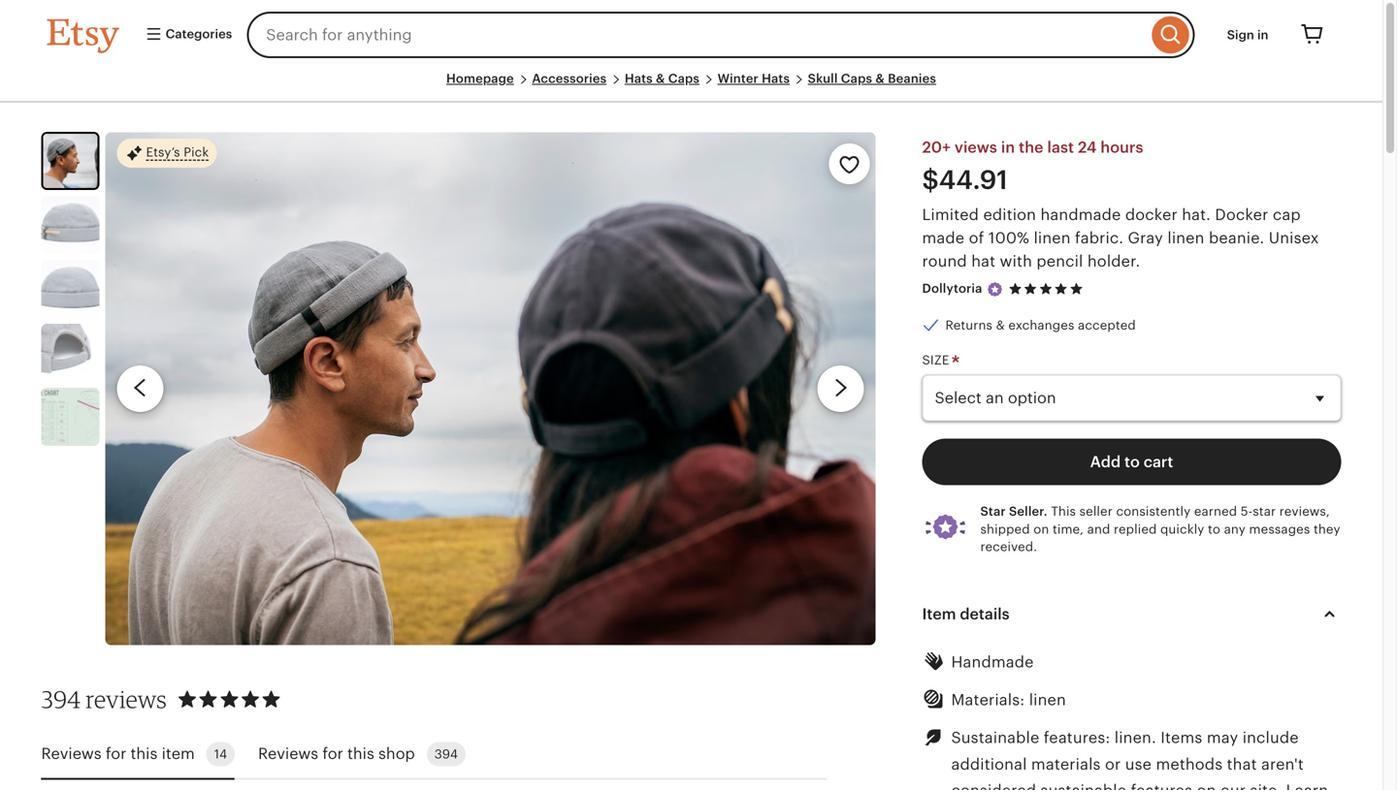 Task type: vqa. For each thing, say whether or not it's contained in the screenshot.
10 in $ 33.00 $ 110.00 (70% off) Sale ends in 10 hours Free shipping
no



Task type: locate. For each thing, give the bounding box(es) containing it.
this left shop
[[347, 746, 374, 763]]

views
[[955, 139, 998, 156]]

1 horizontal spatial caps
[[841, 71, 873, 86]]

cart
[[1144, 454, 1174, 471]]

limited edition handmade docker hat. docker cap made of 100% linen fabric. gray linen beanie. unisex round hat with pencil holder.
[[923, 206, 1320, 270]]

& for hats
[[656, 71, 665, 86]]

sign
[[1227, 28, 1255, 42]]

returns & exchanges accepted
[[946, 318, 1136, 333]]

docker
[[1126, 206, 1178, 224]]

1 horizontal spatial 394
[[435, 748, 458, 762]]

sustainable
[[1041, 783, 1127, 791]]

beanie.
[[1209, 229, 1265, 247]]

hats right winter
[[762, 71, 790, 86]]

limited edition handmade docker hat. docker cap made of 100% image 2 image
[[41, 196, 99, 254]]

reviews right "14"
[[258, 746, 319, 763]]

1 for from the left
[[106, 746, 126, 763]]

site.
[[1251, 783, 1282, 791]]

accepted
[[1078, 318, 1136, 333]]

0 horizontal spatial reviews
[[41, 746, 102, 763]]

sustainable
[[952, 730, 1040, 747]]

Search for anything text field
[[247, 12, 1148, 58]]

to down earned on the bottom right of page
[[1208, 523, 1221, 537]]

reviews
[[41, 746, 102, 763], [258, 746, 319, 763]]

the
[[1019, 139, 1044, 156]]

& right returns
[[996, 318, 1005, 333]]

time,
[[1053, 523, 1084, 537]]

1 horizontal spatial hats
[[762, 71, 790, 86]]

hats
[[625, 71, 653, 86], [762, 71, 790, 86]]

use
[[1126, 756, 1152, 774]]

for left shop
[[323, 746, 343, 763]]

reviews
[[86, 686, 167, 714]]

24
[[1078, 139, 1097, 156]]

they
[[1314, 523, 1341, 537]]

394 for 394 reviews
[[41, 686, 81, 714]]

this
[[1051, 505, 1076, 519]]

0 horizontal spatial to
[[1125, 454, 1140, 471]]

reviews down 394 reviews
[[41, 746, 102, 763]]

consistently
[[1117, 505, 1191, 519]]

0 horizontal spatial hats
[[625, 71, 653, 86]]

menu bar
[[47, 70, 1336, 103]]

for
[[106, 746, 126, 763], [323, 746, 343, 763]]

for for shop
[[323, 746, 343, 763]]

& down search for anything text box on the top
[[656, 71, 665, 86]]

0 horizontal spatial 394
[[41, 686, 81, 714]]

skull caps & beanies link
[[808, 71, 937, 86]]

limited edition handmade docker hat. docker cap made of 100% image 4 image
[[41, 324, 99, 383]]

0 vertical spatial on
[[1034, 523, 1050, 537]]

seller.
[[1009, 505, 1048, 519]]

1 horizontal spatial to
[[1208, 523, 1221, 537]]

categories button
[[131, 17, 241, 52]]

unisex
[[1269, 229, 1320, 247]]

2 for from the left
[[323, 746, 343, 763]]

1 horizontal spatial for
[[323, 746, 343, 763]]

reviews for this item
[[41, 746, 195, 763]]

1 vertical spatial 394
[[435, 748, 458, 762]]

0 horizontal spatial &
[[656, 71, 665, 86]]

on down seller.
[[1034, 523, 1050, 537]]

handmade
[[952, 654, 1034, 671]]

this
[[131, 746, 158, 763], [347, 746, 374, 763]]

this left item
[[131, 746, 158, 763]]

to left cart
[[1125, 454, 1140, 471]]

returns
[[946, 318, 993, 333]]

seller
[[1080, 505, 1113, 519]]

add
[[1091, 454, 1121, 471]]

to inside this seller consistently earned 5-star reviews, shipped on time, and replied quickly to any messages they received.
[[1208, 523, 1221, 537]]

14
[[214, 748, 227, 762]]

this for item
[[131, 746, 158, 763]]

features
[[1131, 783, 1193, 791]]

winter
[[718, 71, 759, 86]]

0 horizontal spatial this
[[131, 746, 158, 763]]

reviews,
[[1280, 505, 1330, 519]]

in
[[1258, 28, 1269, 42], [1001, 139, 1015, 156]]

1 horizontal spatial this
[[347, 746, 374, 763]]

to
[[1125, 454, 1140, 471], [1208, 523, 1221, 537]]

or
[[1105, 756, 1121, 774]]

1 this from the left
[[131, 746, 158, 763]]

item
[[162, 746, 195, 763]]

items
[[1161, 730, 1203, 747]]

0 horizontal spatial in
[[1001, 139, 1015, 156]]

for down reviews
[[106, 746, 126, 763]]

received.
[[981, 540, 1038, 555]]

1 horizontal spatial on
[[1197, 783, 1217, 791]]

1 hats from the left
[[625, 71, 653, 86]]

1 vertical spatial on
[[1197, 783, 1217, 791]]

banner containing categories
[[12, 0, 1371, 70]]

hours
[[1101, 139, 1144, 156]]

banner
[[12, 0, 1371, 70]]

include
[[1243, 730, 1299, 747]]

quickly
[[1161, 523, 1205, 537]]

linen.
[[1115, 730, 1157, 747]]

limited edition handmade docker hat. docker cap made of 100% image 5 image
[[41, 388, 99, 447]]

tab list containing reviews for this item
[[41, 731, 827, 781]]

pick
[[184, 145, 209, 160]]

that
[[1227, 756, 1257, 774]]

394 right shop
[[435, 748, 458, 762]]

394 inside tab list
[[435, 748, 458, 762]]

hats right accessories "link"
[[625, 71, 653, 86]]

2 reviews from the left
[[258, 746, 319, 763]]

with
[[1000, 253, 1033, 270]]

star seller.
[[981, 505, 1048, 519]]

caps
[[668, 71, 700, 86], [841, 71, 873, 86]]

None search field
[[247, 12, 1195, 58]]

additional
[[952, 756, 1027, 774]]

item details
[[923, 606, 1010, 623]]

0 vertical spatial to
[[1125, 454, 1140, 471]]

gray
[[1128, 229, 1164, 247]]

caps down search for anything text box on the top
[[668, 71, 700, 86]]

tab list
[[41, 731, 827, 781]]

& left beanies
[[876, 71, 885, 86]]

0 vertical spatial 394
[[41, 686, 81, 714]]

homepage link
[[446, 71, 514, 86]]

any
[[1224, 523, 1246, 537]]

round
[[923, 253, 967, 270]]

1 caps from the left
[[668, 71, 700, 86]]

for for item
[[106, 746, 126, 763]]

item details button
[[905, 591, 1359, 638]]

to inside add to cart button
[[1125, 454, 1140, 471]]

2 this from the left
[[347, 746, 374, 763]]

homepage
[[446, 71, 514, 86]]

1 horizontal spatial &
[[876, 71, 885, 86]]

0 horizontal spatial on
[[1034, 523, 1050, 537]]

2 caps from the left
[[841, 71, 873, 86]]

1 reviews from the left
[[41, 746, 102, 763]]

linen up "pencil"
[[1034, 229, 1071, 247]]

in right sign on the top right of page
[[1258, 28, 1269, 42]]

in left the
[[1001, 139, 1015, 156]]

considered
[[952, 783, 1037, 791]]

2 horizontal spatial &
[[996, 318, 1005, 333]]

beanies
[[888, 71, 937, 86]]

on inside sustainable features: linen. items may include additional materials or use methods that aren't considered sustainable features on our site.
[[1197, 783, 1217, 791]]

caps right skull
[[841, 71, 873, 86]]

&
[[656, 71, 665, 86], [876, 71, 885, 86], [996, 318, 1005, 333]]

0 vertical spatial in
[[1258, 28, 1269, 42]]

1 horizontal spatial reviews
[[258, 746, 319, 763]]

limited edition handmade docker hat. docker cap made of 100% image 1 image
[[105, 132, 876, 646], [43, 134, 98, 188]]

1 vertical spatial in
[[1001, 139, 1015, 156]]

hat.
[[1182, 206, 1211, 224]]

0 horizontal spatial caps
[[668, 71, 700, 86]]

394 left reviews
[[41, 686, 81, 714]]

1 vertical spatial to
[[1208, 523, 1221, 537]]

fabric.
[[1075, 229, 1124, 247]]

0 horizontal spatial for
[[106, 746, 126, 763]]

1 horizontal spatial in
[[1258, 28, 1269, 42]]

on left our
[[1197, 783, 1217, 791]]

dollytoria link
[[923, 282, 983, 296]]

edition
[[984, 206, 1037, 224]]



Task type: describe. For each thing, give the bounding box(es) containing it.
linen down hat.
[[1168, 229, 1205, 247]]

394 reviews
[[41, 686, 167, 714]]

sustainable features: linen. items may include additional materials or use methods that aren't considered sustainable features on our site.
[[952, 730, 1304, 791]]

in inside button
[[1258, 28, 1269, 42]]

sign in
[[1227, 28, 1269, 42]]

dollytoria
[[923, 282, 983, 296]]

shop
[[379, 746, 415, 763]]

etsy's
[[146, 145, 180, 160]]

docker
[[1216, 206, 1269, 224]]

394 for 394
[[435, 748, 458, 762]]

winter hats link
[[718, 71, 790, 86]]

1 horizontal spatial limited edition handmade docker hat. docker cap made of 100% image 1 image
[[105, 132, 876, 646]]

$44.91
[[923, 165, 1008, 195]]

star
[[981, 505, 1006, 519]]

replied
[[1114, 523, 1157, 537]]

20+ views in the last 24 hours $44.91
[[923, 139, 1144, 195]]

reviews for this shop
[[258, 746, 415, 763]]

this for shop
[[347, 746, 374, 763]]

accessories
[[532, 71, 607, 86]]

star_seller image
[[986, 281, 1004, 298]]

features:
[[1044, 730, 1111, 747]]

accessories link
[[532, 71, 607, 86]]

in inside the 20+ views in the last 24 hours $44.91
[[1001, 139, 1015, 156]]

materials: linen
[[952, 692, 1067, 709]]

details
[[960, 606, 1010, 623]]

hats & caps
[[625, 71, 700, 86]]

2 hats from the left
[[762, 71, 790, 86]]

pencil
[[1037, 253, 1084, 270]]

sign in button
[[1213, 17, 1284, 53]]

add to cart button
[[923, 439, 1342, 486]]

may
[[1207, 730, 1239, 747]]

skull caps & beanies
[[808, 71, 937, 86]]

hats & caps link
[[625, 71, 700, 86]]

and
[[1088, 523, 1111, 537]]

skull
[[808, 71, 838, 86]]

made
[[923, 229, 965, 247]]

materials:
[[952, 692, 1025, 709]]

0 horizontal spatial limited edition handmade docker hat. docker cap made of 100% image 1 image
[[43, 134, 98, 188]]

categories
[[163, 27, 232, 41]]

5-
[[1241, 505, 1253, 519]]

messages
[[1250, 523, 1311, 537]]

100%
[[989, 229, 1030, 247]]

hat
[[972, 253, 996, 270]]

earned
[[1195, 505, 1238, 519]]

on inside this seller consistently earned 5-star reviews, shipped on time, and replied quickly to any messages they received.
[[1034, 523, 1050, 537]]

methods
[[1156, 756, 1223, 774]]

20+
[[923, 139, 951, 156]]

reviews for reviews for this shop
[[258, 746, 319, 763]]

limited edition handmade docker hat. docker cap made of 100% image 3 image
[[41, 260, 99, 319]]

last
[[1048, 139, 1074, 156]]

star
[[1253, 505, 1276, 519]]

size
[[923, 353, 953, 368]]

winter hats
[[718, 71, 790, 86]]

etsy's pick button
[[117, 138, 217, 169]]

exchanges
[[1009, 318, 1075, 333]]

& for returns
[[996, 318, 1005, 333]]

reviews for reviews for this item
[[41, 746, 102, 763]]

linen up features:
[[1029, 692, 1067, 709]]

shipped
[[981, 523, 1030, 537]]

item
[[923, 606, 956, 623]]

holder.
[[1088, 253, 1141, 270]]

etsy's pick
[[146, 145, 209, 160]]

add to cart
[[1091, 454, 1174, 471]]

cap
[[1273, 206, 1301, 224]]

materials
[[1032, 756, 1101, 774]]

handmade
[[1041, 206, 1121, 224]]

this seller consistently earned 5-star reviews, shipped on time, and replied quickly to any messages they received.
[[981, 505, 1341, 555]]

menu bar containing homepage
[[47, 70, 1336, 103]]

of
[[969, 229, 985, 247]]

aren't
[[1262, 756, 1304, 774]]



